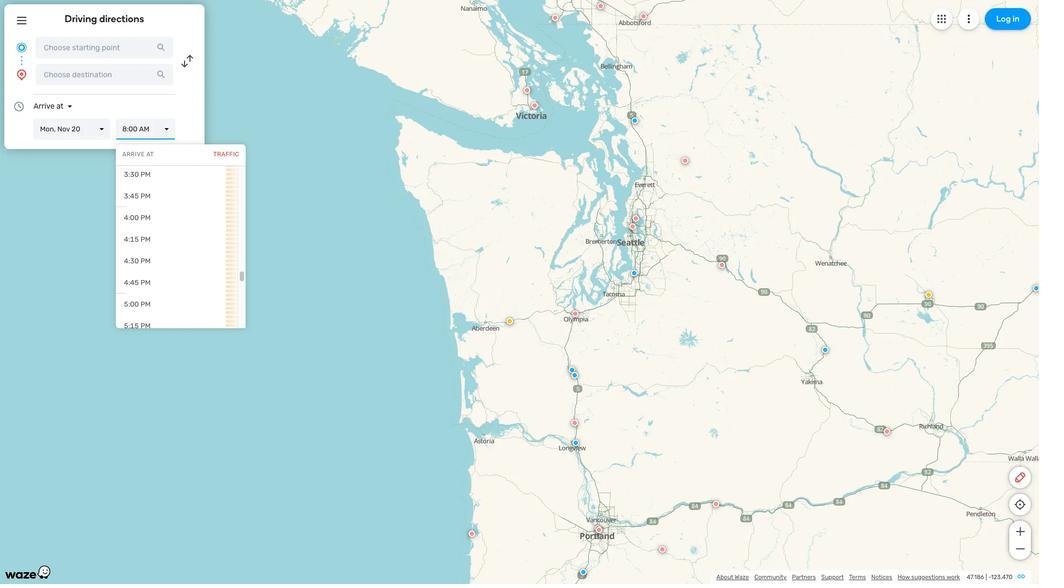 Task type: describe. For each thing, give the bounding box(es) containing it.
pm for 5:15 pm
[[141, 322, 151, 330]]

am
[[139, 125, 149, 133]]

47.186 | -123.470
[[968, 575, 1013, 582]]

partners
[[793, 575, 817, 582]]

3:30
[[124, 171, 139, 179]]

pm for 4:30 pm
[[141, 257, 151, 265]]

1 horizontal spatial arrive
[[122, 151, 145, 158]]

zoom in image
[[1014, 526, 1028, 539]]

4:00
[[124, 214, 139, 222]]

directions
[[99, 13, 144, 25]]

nov
[[57, 125, 70, 133]]

location image
[[15, 68, 28, 81]]

link image
[[1018, 573, 1026, 582]]

clock image
[[12, 100, 25, 113]]

waze
[[735, 575, 750, 582]]

hazard image
[[507, 318, 513, 325]]

2 horizontal spatial road closed image
[[638, 16, 645, 22]]

4:15 pm option
[[116, 229, 238, 251]]

pm for 3:45 pm
[[141, 192, 151, 200]]

driving
[[65, 13, 97, 25]]

notices link
[[872, 575, 893, 582]]

5:15 pm
[[124, 322, 151, 330]]

work
[[947, 575, 961, 582]]

police image
[[620, 274, 627, 281]]

8:00 am
[[122, 125, 149, 133]]

3:30 pm option
[[116, 164, 238, 186]]

mon,
[[40, 125, 56, 133]]

community link
[[755, 575, 787, 582]]

4:30 pm
[[124, 257, 151, 265]]

3:30 pm
[[124, 171, 151, 179]]

suggestions
[[912, 575, 946, 582]]

1 vertical spatial at
[[147, 151, 154, 158]]

how suggestions work link
[[898, 575, 961, 582]]

0 vertical spatial arrive at
[[34, 102, 64, 111]]

about
[[717, 575, 734, 582]]

4:15
[[124, 236, 139, 244]]

zoom out image
[[1014, 543, 1028, 556]]

1 vertical spatial arrive at
[[122, 151, 154, 158]]

police image
[[632, 118, 639, 124]]



Task type: vqa. For each thing, say whether or not it's contained in the screenshot.
PARTNERS
yes



Task type: locate. For each thing, give the bounding box(es) containing it.
2 vertical spatial road closed image
[[469, 531, 476, 538]]

about waze community partners support terms notices how suggestions work
[[717, 575, 961, 582]]

5 pm from the top
[[141, 257, 151, 265]]

4:45 pm option
[[116, 272, 238, 294]]

pm for 4:15 pm
[[141, 236, 151, 244]]

0 horizontal spatial at
[[56, 102, 64, 111]]

1 vertical spatial road closed image
[[538, 99, 545, 105]]

hazard image
[[1006, 516, 1012, 523]]

0 horizontal spatial road closed image
[[469, 531, 476, 538]]

4:30
[[124, 257, 139, 265]]

8 pm from the top
[[141, 322, 151, 330]]

4:45
[[124, 279, 139, 287]]

current location image
[[15, 41, 28, 54]]

pm
[[141, 171, 151, 179], [141, 192, 151, 200], [141, 214, 151, 222], [141, 236, 151, 244], [141, 257, 151, 265], [141, 279, 151, 287], [141, 301, 151, 309], [141, 322, 151, 330]]

1 vertical spatial arrive
[[122, 151, 145, 158]]

arrive
[[34, 102, 55, 111], [122, 151, 145, 158]]

pencil image
[[1014, 472, 1027, 485]]

pm right 4:15
[[141, 236, 151, 244]]

pm right the 4:00
[[141, 214, 151, 222]]

1 horizontal spatial at
[[147, 151, 154, 158]]

4:00 pm option
[[116, 207, 238, 229]]

partners link
[[793, 575, 817, 582]]

road closed image
[[638, 16, 645, 22], [538, 99, 545, 105], [469, 531, 476, 538]]

4:45 pm
[[124, 279, 151, 287]]

6 pm from the top
[[141, 279, 151, 287]]

3:45 pm
[[124, 192, 151, 200]]

community
[[755, 575, 787, 582]]

7 pm from the top
[[141, 301, 151, 309]]

arrive at up 3:30 pm
[[122, 151, 154, 158]]

mon, nov 20
[[40, 125, 80, 133]]

1 horizontal spatial road closed image
[[538, 99, 545, 105]]

20
[[72, 125, 80, 133]]

pm right 3:45
[[141, 192, 151, 200]]

at up mon, nov 20
[[56, 102, 64, 111]]

-
[[989, 575, 992, 582]]

8:00 am list box
[[116, 119, 175, 140]]

5:00
[[124, 301, 139, 309]]

pm right 5:00
[[141, 301, 151, 309]]

at up 3:30 pm
[[147, 151, 154, 158]]

arrive up 3:30
[[122, 151, 145, 158]]

5:00 pm
[[124, 301, 151, 309]]

0 horizontal spatial arrive
[[34, 102, 55, 111]]

1 horizontal spatial arrive at
[[122, 151, 154, 158]]

4:00 pm
[[124, 214, 151, 222]]

terms
[[850, 575, 867, 582]]

arrive at
[[34, 102, 64, 111], [122, 151, 154, 158]]

pm right 4:45
[[141, 279, 151, 287]]

mon, nov 20 list box
[[34, 119, 110, 140]]

support
[[822, 575, 844, 582]]

notices
[[872, 575, 893, 582]]

pm for 4:45 pm
[[141, 279, 151, 287]]

3:45
[[124, 192, 139, 200]]

about waze link
[[717, 575, 750, 582]]

pm for 5:00 pm
[[141, 301, 151, 309]]

0 vertical spatial at
[[56, 102, 64, 111]]

arrive up mon,
[[34, 102, 55, 111]]

pm right '4:30'
[[141, 257, 151, 265]]

5:00 pm option
[[116, 294, 238, 316]]

Choose destination text field
[[36, 64, 173, 86]]

3 pm from the top
[[141, 214, 151, 222]]

driving directions
[[65, 13, 144, 25]]

terms link
[[850, 575, 867, 582]]

4:30 pm option
[[116, 251, 238, 272]]

5:15 pm option
[[116, 316, 238, 337]]

8:00
[[122, 125, 138, 133]]

at
[[56, 102, 64, 111], [147, 151, 154, 158]]

4 pm from the top
[[141, 236, 151, 244]]

|
[[986, 575, 988, 582]]

road closed image
[[600, 1, 607, 8], [524, 87, 531, 94], [636, 214, 643, 220], [634, 243, 640, 250], [572, 311, 579, 317], [597, 526, 604, 532]]

Choose starting point text field
[[36, 37, 173, 58]]

pm right 3:30
[[141, 171, 151, 179]]

how
[[898, 575, 911, 582]]

2 pm from the top
[[141, 192, 151, 200]]

123.470
[[992, 575, 1013, 582]]

5:15
[[124, 322, 139, 330]]

1 pm from the top
[[141, 171, 151, 179]]

pm for 3:30 pm
[[141, 171, 151, 179]]

4:15 pm
[[124, 236, 151, 244]]

arrive at up mon,
[[34, 102, 64, 111]]

support link
[[822, 575, 844, 582]]

traffic
[[214, 151, 239, 158]]

0 horizontal spatial arrive at
[[34, 102, 64, 111]]

pm right 5:15
[[141, 322, 151, 330]]

pm for 4:00 pm
[[141, 214, 151, 222]]

0 vertical spatial arrive
[[34, 102, 55, 111]]

47.186
[[968, 575, 985, 582]]

3:45 pm option
[[116, 186, 238, 207]]

0 vertical spatial road closed image
[[638, 16, 645, 22]]



